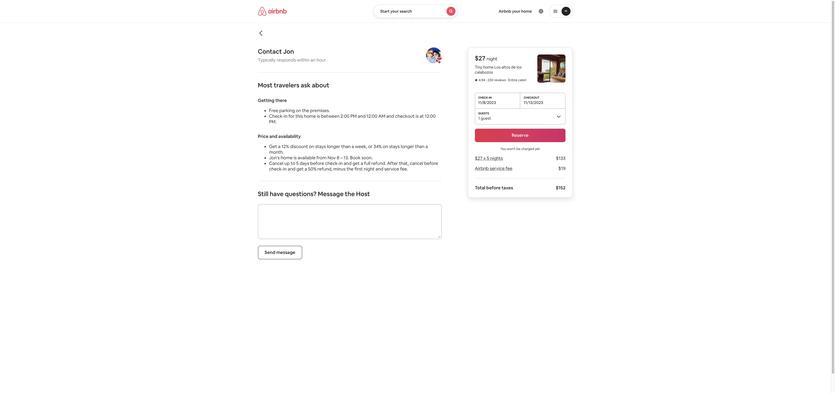 Task type: describe. For each thing, give the bounding box(es) containing it.
reviews
[[494, 78, 506, 82]]

service inside get a 12% discount on stays longer than a week, or 34% on stays longer than a month. jon's home is available from nov 8 – 13. book soon. cancel up to 5 days before check-in and get a full refund. after that, cancel before check-in and get a 50% refund, minus the first night and service fee.
[[384, 166, 399, 172]]

guest
[[481, 116, 491, 121]]

start your search button
[[373, 5, 458, 18]]

1 · from the left
[[486, 78, 487, 82]]

$27 x 5 nights button
[[475, 156, 503, 162]]

–
[[340, 155, 343, 161]]

Start your search search field
[[373, 5, 458, 18]]

at
[[420, 113, 424, 119]]

days
[[300, 161, 309, 167]]

2 12:00 from the left
[[425, 113, 436, 119]]

Message the host text field
[[259, 206, 441, 238]]

altos
[[502, 65, 511, 70]]

availability
[[278, 134, 301, 140]]

1 horizontal spatial check-
[[325, 161, 339, 167]]

2 vertical spatial the
[[345, 190, 355, 198]]

you
[[501, 147, 507, 151]]

fee
[[506, 166, 513, 172]]

5 inside get a 12% discount on stays longer than a week, or 34% on stays longer than a month. jon's home is available from nov 8 – 13. book soon. cancel up to 5 days before check-in and get a full refund. after that, cancel before check-in and get a 50% refund, minus the first night and service fee.
[[296, 161, 299, 167]]

11/13/2023
[[524, 100, 543, 105]]

first
[[355, 166, 363, 172]]

get a 12% discount on stays longer than a week, or 34% on stays longer than a month. jon's home is available from nov 8 – 13. book soon. cancel up to 5 days before check-in and get a full refund. after that, cancel before check-in and get a 50% refund, minus the first night and service fee.
[[269, 144, 438, 172]]

cancel
[[269, 161, 284, 167]]

or
[[368, 144, 373, 150]]

airbnb your home
[[499, 9, 532, 14]]

1 horizontal spatial is
[[317, 113, 320, 119]]

4.94
[[479, 78, 486, 82]]

pm
[[351, 113, 357, 119]]

refund,
[[318, 166, 333, 172]]

home inside get a 12% discount on stays longer than a week, or 34% on stays longer than a month. jon's home is available from nov 8 – 13. book soon. cancel up to 5 days before check-in and get a full refund. after that, cancel before check-in and get a 50% refund, minus the first night and service fee.
[[281, 155, 293, 161]]

2 · from the left
[[507, 78, 508, 82]]

$27 for $27 x 5 nights
[[475, 156, 483, 162]]

full
[[364, 161, 370, 167]]

am
[[379, 113, 385, 119]]

1 horizontal spatial 5
[[487, 156, 490, 162]]

refund.
[[371, 161, 386, 167]]

about
[[312, 81, 329, 89]]

reserve
[[512, 133, 529, 138]]

50%
[[308, 166, 317, 172]]

checkout
[[395, 113, 415, 119]]

pm.
[[269, 119, 277, 125]]

price
[[258, 134, 269, 140]]

getting
[[258, 98, 275, 104]]

price and availability
[[258, 134, 301, 140]]

soon.
[[362, 155, 373, 161]]

34%
[[374, 144, 382, 150]]

message
[[318, 190, 344, 198]]

230
[[488, 78, 494, 82]]

cancel
[[410, 161, 423, 167]]

󰀄
[[475, 78, 478, 82]]

los
[[495, 65, 501, 70]]

calabozos
[[475, 70, 493, 75]]

and right –
[[344, 161, 352, 167]]

2 than from the left
[[415, 144, 425, 150]]

free parking on the premises. check-in for this home is between 2:00 pm and 12:00 am and checkout is at 12:00 pm.
[[269, 108, 436, 125]]

1 horizontal spatial service
[[490, 166, 505, 172]]

jon's
[[269, 155, 280, 161]]

nights
[[491, 156, 503, 162]]

from
[[317, 155, 327, 161]]

book
[[350, 155, 361, 161]]

be
[[517, 147, 521, 151]]

check-
[[269, 113, 284, 119]]

that,
[[399, 161, 409, 167]]

yet
[[535, 147, 540, 151]]

home inside the profile element
[[521, 9, 532, 14]]

this
[[296, 113, 303, 119]]

tiny
[[475, 65, 483, 70]]

x
[[484, 156, 486, 162]]

charged
[[522, 147, 534, 151]]

0 horizontal spatial get
[[297, 166, 304, 172]]

total
[[475, 185, 486, 191]]

2 stays from the left
[[389, 144, 400, 150]]

the inside get a 12% discount on stays longer than a week, or 34% on stays longer than a month. jon's home is available from nov 8 – 13. book soon. cancel up to 5 days before check-in and get a full refund. after that, cancel before check-in and get a 50% refund, minus the first night and service fee.
[[347, 166, 354, 172]]

parking
[[279, 108, 295, 114]]

start your search
[[380, 9, 412, 14]]

and left days at top left
[[288, 166, 296, 172]]

available
[[298, 155, 316, 161]]

los
[[517, 65, 522, 70]]

contact jon typically responds within an hour
[[258, 48, 326, 63]]

most travelers ask about
[[258, 81, 329, 89]]

1 12:00 from the left
[[367, 113, 378, 119]]

11/8/2023
[[479, 100, 496, 105]]

2 horizontal spatial on
[[383, 144, 388, 150]]

home inside $27 night tiny home los altos de los calabozos
[[483, 65, 494, 70]]

jon
[[283, 48, 294, 55]]

1 than from the left
[[341, 144, 351, 150]]

your for airbnb
[[512, 9, 521, 14]]

most
[[258, 81, 273, 89]]

nov
[[328, 155, 336, 161]]



Task type: vqa. For each thing, say whether or not it's contained in the screenshot.
fee.
yes



Task type: locate. For each thing, give the bounding box(es) containing it.
1 horizontal spatial airbnb
[[499, 9, 511, 14]]

your
[[391, 9, 399, 14], [512, 9, 521, 14]]

0 vertical spatial the
[[302, 108, 309, 114]]

service down nights
[[490, 166, 505, 172]]

airbnb
[[499, 9, 511, 14], [475, 166, 489, 172]]

longer up nov in the top left of the page
[[327, 144, 340, 150]]

stays right 34%
[[389, 144, 400, 150]]

0 horizontal spatial on
[[296, 108, 301, 114]]

0 horizontal spatial 5
[[296, 161, 299, 167]]

2 your from the left
[[512, 9, 521, 14]]

1 horizontal spatial 12:00
[[425, 113, 436, 119]]

airbnb inside the profile element
[[499, 9, 511, 14]]

airbnb for airbnb your home
[[499, 9, 511, 14]]

and up get
[[270, 134, 278, 140]]

·
[[486, 78, 487, 82], [507, 78, 508, 82]]

in left 13. at the left of page
[[339, 161, 343, 167]]

1 horizontal spatial night
[[487, 56, 498, 62]]

2 horizontal spatial before
[[487, 185, 501, 191]]

and
[[358, 113, 366, 119], [386, 113, 394, 119], [270, 134, 278, 140], [344, 161, 352, 167], [288, 166, 296, 172], [376, 166, 383, 172]]

on right 34%
[[383, 144, 388, 150]]

on up available
[[309, 144, 314, 150]]

before right total
[[487, 185, 501, 191]]

1 stays from the left
[[315, 144, 326, 150]]

0 horizontal spatial check-
[[269, 166, 283, 172]]

8
[[337, 155, 339, 161]]

1 horizontal spatial your
[[512, 9, 521, 14]]

contact
[[258, 48, 282, 55]]

before right days at top left
[[310, 161, 324, 167]]

home inside the free parking on the premises. check-in for this home is between 2:00 pm and 12:00 am and checkout is at 12:00 pm.
[[304, 113, 316, 119]]

get
[[269, 144, 277, 150]]

discount
[[290, 144, 308, 150]]

0 horizontal spatial is
[[294, 155, 297, 161]]

getting there
[[258, 98, 287, 104]]

within
[[297, 57, 310, 63]]

$27 for $27 night tiny home los altos de los calabozos
[[475, 54, 486, 62]]

$19
[[559, 166, 566, 172]]

airbnb your home link
[[495, 5, 535, 17]]

1 vertical spatial night
[[364, 166, 375, 172]]

and right "full"
[[376, 166, 383, 172]]

1 horizontal spatial get
[[353, 161, 360, 167]]

0 horizontal spatial ·
[[486, 78, 487, 82]]

get right to
[[297, 166, 304, 172]]

· left 230
[[486, 78, 487, 82]]

airbnb service fee
[[475, 166, 513, 172]]

send
[[265, 250, 275, 256]]

in inside the free parking on the premises. check-in for this home is between 2:00 pm and 12:00 am and checkout is at 12:00 pm.
[[284, 113, 288, 119]]

the left premises.
[[302, 108, 309, 114]]

1 horizontal spatial on
[[309, 144, 314, 150]]

1 your from the left
[[391, 9, 399, 14]]

responds
[[277, 57, 296, 63]]

5 right x
[[487, 156, 490, 162]]

night
[[487, 56, 498, 62], [364, 166, 375, 172]]

questions?
[[285, 190, 317, 198]]

the
[[302, 108, 309, 114], [347, 166, 354, 172], [345, 190, 355, 198]]

and right pm
[[358, 113, 366, 119]]

stays up the from at the top of page
[[315, 144, 326, 150]]

taxes
[[502, 185, 513, 191]]

1 horizontal spatial ·
[[507, 78, 508, 82]]

host
[[356, 190, 370, 198]]

0 horizontal spatial 12:00
[[367, 113, 378, 119]]

profile element
[[465, 0, 573, 23]]

$27 x 5 nights
[[475, 156, 503, 162]]

0 vertical spatial $27
[[475, 54, 486, 62]]

week,
[[355, 144, 367, 150]]

12:00 right at
[[425, 113, 436, 119]]

0 horizontal spatial longer
[[327, 144, 340, 150]]

premises.
[[310, 108, 330, 114]]

night inside get a 12% discount on stays longer than a week, or 34% on stays longer than a month. jon's home is available from nov 8 – 13. book soon. cancel up to 5 days before check-in and get a full refund. after that, cancel before check-in and get a 50% refund, minus the first night and service fee.
[[364, 166, 375, 172]]

a
[[278, 144, 281, 150], [352, 144, 354, 150], [426, 144, 428, 150], [361, 161, 363, 167], [305, 166, 307, 172]]

night right first
[[364, 166, 375, 172]]

0 horizontal spatial your
[[391, 9, 399, 14]]

reserve button
[[475, 129, 566, 142]]

1 horizontal spatial than
[[415, 144, 425, 150]]

is inside get a 12% discount on stays longer than a week, or 34% on stays longer than a month. jon's home is available from nov 8 – 13. book soon. cancel up to 5 days before check-in and get a full refund. after that, cancel before check-in and get a 50% refund, minus the first night and service fee.
[[294, 155, 297, 161]]

have
[[270, 190, 284, 198]]

2 horizontal spatial is
[[416, 113, 419, 119]]

0 vertical spatial airbnb
[[499, 9, 511, 14]]

12:00 left am
[[367, 113, 378, 119]]

2 longer from the left
[[401, 144, 414, 150]]

send message
[[265, 250, 295, 256]]

travelers
[[274, 81, 299, 89]]

jon is a superhost. learn more about jon. image
[[426, 48, 442, 63], [426, 48, 442, 63]]

the left the host
[[345, 190, 355, 198]]

on inside the free parking on the premises. check-in for this home is between 2:00 pm and 12:00 am and checkout is at 12:00 pm.
[[296, 108, 301, 114]]

longer up that,
[[401, 144, 414, 150]]

than up 13. at the left of page
[[341, 144, 351, 150]]

before right cancel
[[424, 161, 438, 167]]

is left at
[[416, 113, 419, 119]]

1 vertical spatial the
[[347, 166, 354, 172]]

2:00
[[341, 113, 350, 119]]

in left for
[[284, 113, 288, 119]]

0 horizontal spatial than
[[341, 144, 351, 150]]

night inside $27 night tiny home los altos de los calabozos
[[487, 56, 498, 62]]

still have questions? message the host
[[258, 190, 370, 198]]

· left entire on the top right of page
[[507, 78, 508, 82]]

1 horizontal spatial before
[[424, 161, 438, 167]]

$133
[[556, 156, 566, 162]]

there
[[275, 98, 287, 104]]

get left "full"
[[353, 161, 360, 167]]

check- down the jon's
[[269, 166, 283, 172]]

$27 night tiny home los altos de los calabozos
[[475, 54, 522, 75]]

and right am
[[386, 113, 394, 119]]

stays
[[315, 144, 326, 150], [389, 144, 400, 150]]

0 vertical spatial night
[[487, 56, 498, 62]]

your for start
[[391, 9, 399, 14]]

month.
[[269, 149, 284, 155]]

1 longer from the left
[[327, 144, 340, 150]]

1 vertical spatial $27
[[475, 156, 483, 162]]

message
[[276, 250, 295, 256]]

entire
[[509, 78, 518, 82]]

for
[[289, 113, 295, 119]]

won't
[[507, 147, 516, 151]]

1 horizontal spatial stays
[[389, 144, 400, 150]]

0 horizontal spatial stays
[[315, 144, 326, 150]]

airbnb for airbnb service fee
[[475, 166, 489, 172]]

you won't be charged yet
[[501, 147, 540, 151]]

5 right to
[[296, 161, 299, 167]]

hour
[[317, 57, 326, 63]]

󰀄 4.94 · 230 reviews · entire cabin
[[475, 78, 527, 82]]

service left fee.
[[384, 166, 399, 172]]

$27 inside $27 night tiny home los altos de los calabozos
[[475, 54, 486, 62]]

the inside the free parking on the premises. check-in for this home is between 2:00 pm and 12:00 am and checkout is at 12:00 pm.
[[302, 108, 309, 114]]

is left between
[[317, 113, 320, 119]]

send message button
[[258, 246, 302, 260]]

0 horizontal spatial airbnb
[[475, 166, 489, 172]]

ask
[[301, 81, 311, 89]]

longer
[[327, 144, 340, 150], [401, 144, 414, 150]]

in left to
[[283, 166, 287, 172]]

cabin
[[518, 78, 527, 82]]

$27
[[475, 54, 486, 62], [475, 156, 483, 162]]

0 horizontal spatial night
[[364, 166, 375, 172]]

5
[[487, 156, 490, 162], [296, 161, 299, 167]]

$27 left x
[[475, 156, 483, 162]]

2 $27 from the top
[[475, 156, 483, 162]]

on
[[296, 108, 301, 114], [309, 144, 314, 150], [383, 144, 388, 150]]

0 horizontal spatial before
[[310, 161, 324, 167]]

free
[[269, 108, 278, 114]]

1 horizontal spatial longer
[[401, 144, 414, 150]]

night up los
[[487, 56, 498, 62]]

minus
[[333, 166, 346, 172]]

13.
[[344, 155, 349, 161]]

start
[[380, 9, 390, 14]]

on right for
[[296, 108, 301, 114]]

up
[[284, 161, 290, 167]]

the left first
[[347, 166, 354, 172]]

is right up
[[294, 155, 297, 161]]

get
[[353, 161, 360, 167], [297, 166, 304, 172]]

12%
[[282, 144, 289, 150]]

fee.
[[400, 166, 408, 172]]

0 horizontal spatial service
[[384, 166, 399, 172]]

your inside button
[[391, 9, 399, 14]]

than up cancel
[[415, 144, 425, 150]]

1 guest
[[479, 116, 491, 121]]

1 guest button
[[475, 109, 566, 124]]

1 $27 from the top
[[475, 54, 486, 62]]

an
[[311, 57, 316, 63]]

$152
[[556, 185, 566, 191]]

check- left –
[[325, 161, 339, 167]]

$27 up tiny
[[475, 54, 486, 62]]

between
[[321, 113, 340, 119]]

is
[[317, 113, 320, 119], [416, 113, 419, 119], [294, 155, 297, 161]]

after
[[387, 161, 398, 167]]

1 vertical spatial airbnb
[[475, 166, 489, 172]]

total before taxes
[[475, 185, 513, 191]]

your inside the profile element
[[512, 9, 521, 14]]



